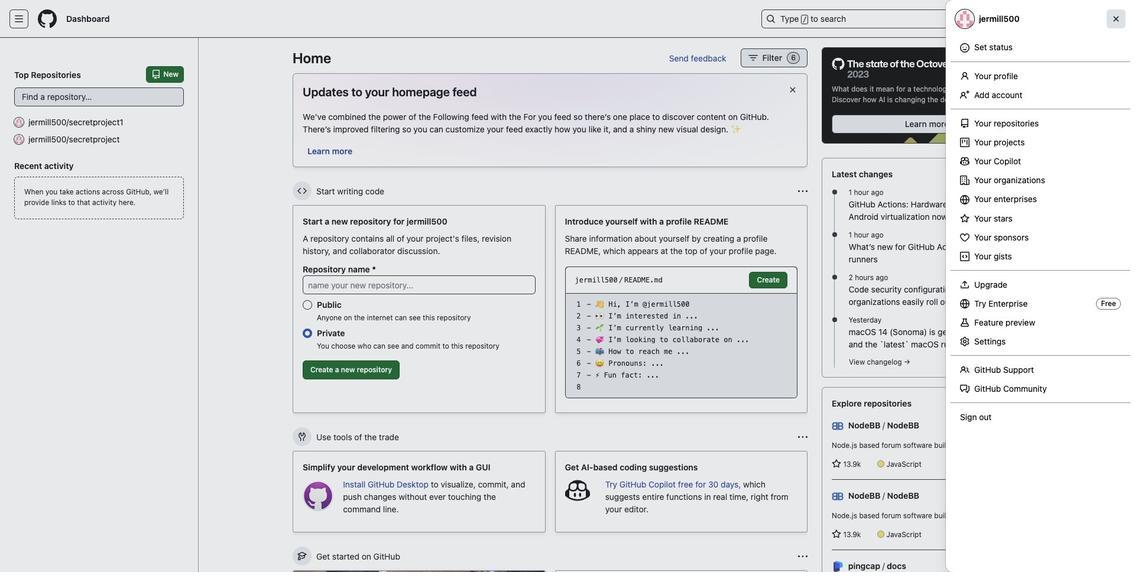 Task type: vqa. For each thing, say whether or not it's contained in the screenshot.
Homepage "Image"
yes



Task type: locate. For each thing, give the bounding box(es) containing it.
dot fill image
[[830, 230, 840, 240], [830, 273, 840, 282], [830, 315, 840, 325]]

0 vertical spatial dot fill image
[[830, 230, 840, 240]]

2 dot fill image from the top
[[830, 273, 840, 282]]

account element
[[0, 38, 199, 573]]

star image
[[832, 460, 842, 469], [832, 530, 842, 539]]

2 star image from the top
[[832, 530, 842, 539]]

1 vertical spatial star image
[[832, 530, 842, 539]]

2 vertical spatial dot fill image
[[830, 315, 840, 325]]

1 vertical spatial dot fill image
[[830, 273, 840, 282]]

explore element
[[822, 47, 1033, 573]]

plus image
[[991, 14, 1001, 24]]

0 vertical spatial star image
[[832, 460, 842, 469]]



Task type: describe. For each thing, give the bounding box(es) containing it.
1 star image from the top
[[832, 460, 842, 469]]

homepage image
[[38, 9, 57, 28]]

explore repositories navigation
[[822, 387, 1033, 573]]

3 dot fill image from the top
[[830, 315, 840, 325]]

dot fill image
[[830, 188, 840, 197]]

1 dot fill image from the top
[[830, 230, 840, 240]]

command palette image
[[955, 14, 964, 24]]

triangle down image
[[1005, 14, 1015, 24]]



